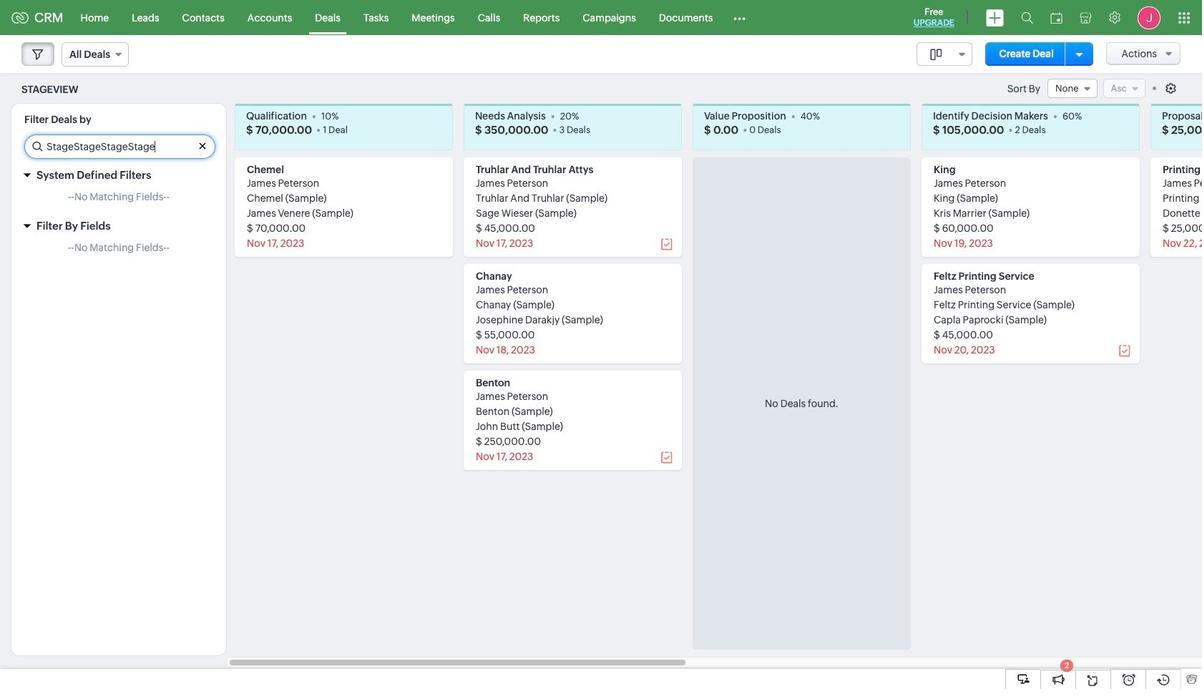 Task type: vqa. For each thing, say whether or not it's contained in the screenshot.
the Timeline
no



Task type: describe. For each thing, give the bounding box(es) containing it.
search element
[[1013, 0, 1043, 35]]

Other Modules field
[[725, 6, 756, 29]]

1 region from the top
[[11, 188, 226, 213]]

profile element
[[1130, 0, 1170, 35]]

calendar image
[[1051, 12, 1063, 23]]

Search text field
[[25, 135, 215, 158]]



Task type: locate. For each thing, give the bounding box(es) containing it.
profile image
[[1139, 6, 1161, 29]]

logo image
[[11, 12, 29, 23]]

create menu image
[[987, 9, 1005, 26]]

0 vertical spatial region
[[11, 188, 226, 213]]

region
[[11, 188, 226, 213], [11, 238, 226, 264]]

2 region from the top
[[11, 238, 226, 264]]

size image
[[931, 48, 942, 61]]

1 vertical spatial region
[[11, 238, 226, 264]]

create menu element
[[978, 0, 1013, 35]]

none field size
[[917, 42, 973, 66]]

None field
[[62, 42, 129, 67], [917, 42, 973, 66], [1048, 79, 1098, 98], [62, 42, 129, 67], [1048, 79, 1098, 98]]

search image
[[1022, 11, 1034, 24]]



